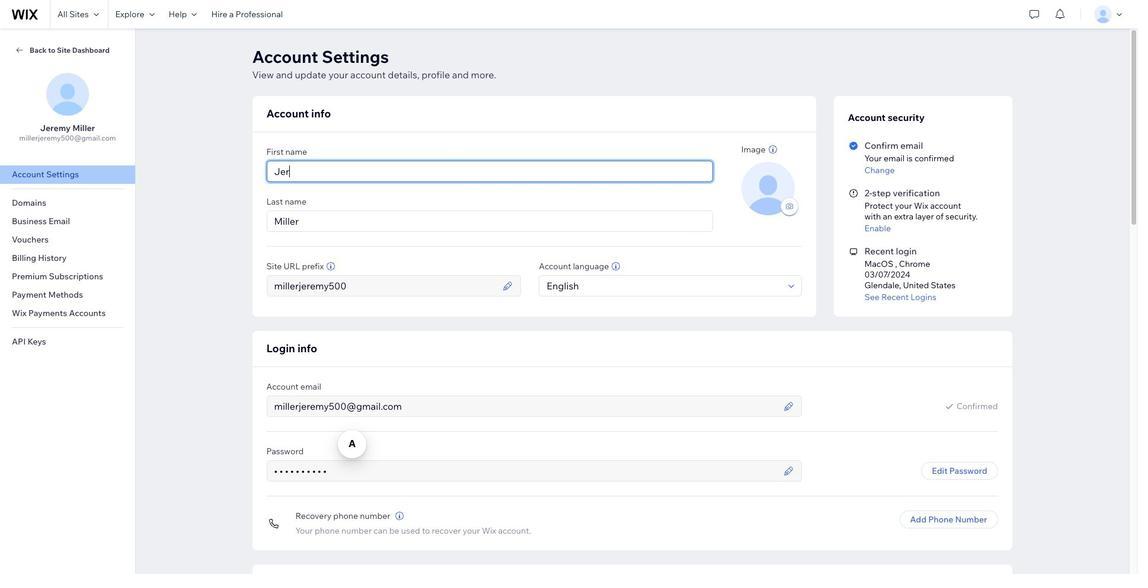Task type: vqa. For each thing, say whether or not it's contained in the screenshot.
Email address text box
yes



Task type: describe. For each thing, give the bounding box(es) containing it.
sidebar element
[[0, 28, 136, 574]]

Email address text field
[[271, 396, 780, 416]]



Task type: locate. For each thing, give the bounding box(es) containing it.
avatar image
[[742, 162, 795, 215]]

None text field
[[271, 461, 780, 481]]

avatar element
[[742, 162, 795, 215]]

None field
[[543, 276, 785, 296]]

Choose an account name text field
[[271, 276, 500, 296]]

Enter your last name. text field
[[271, 211, 709, 231]]

Enter your first name. text field
[[271, 161, 709, 181]]



